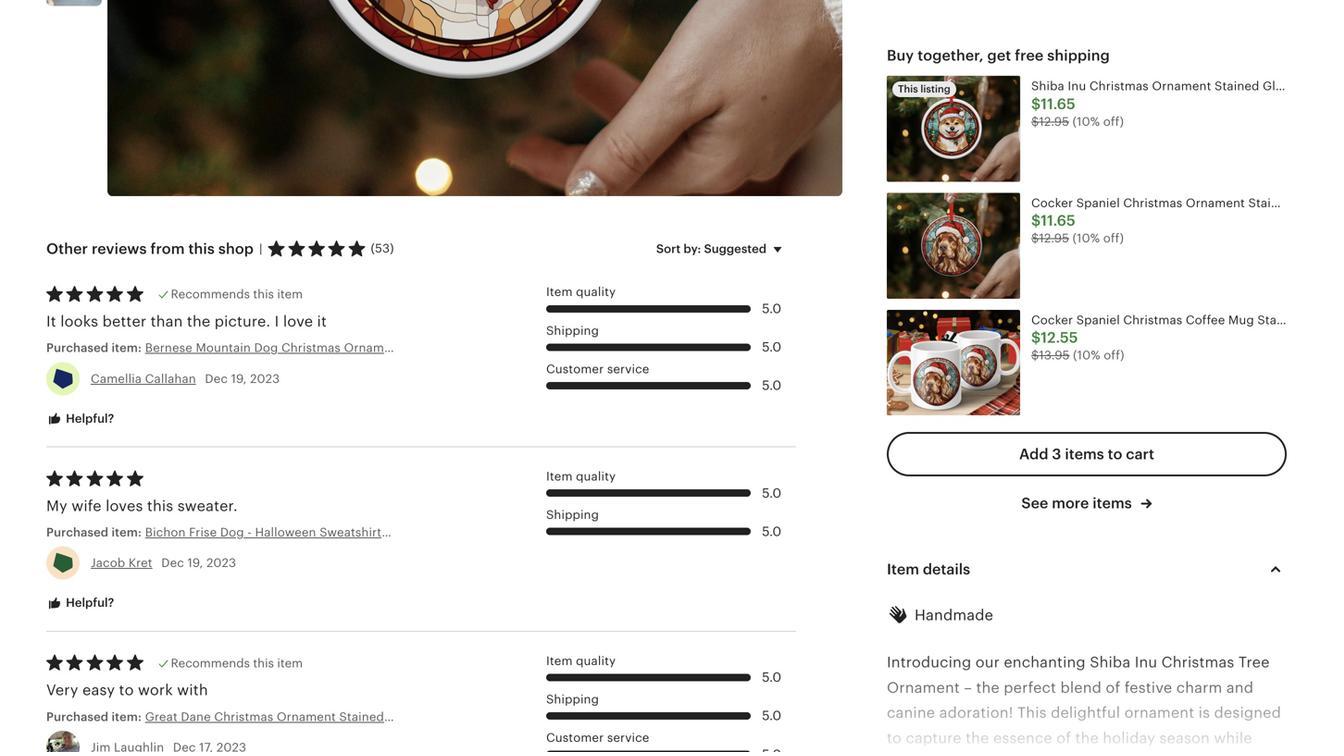 Task type: locate. For each thing, give the bounding box(es) containing it.
recommends this item up the with
[[171, 657, 303, 671]]

0 vertical spatial customer
[[546, 362, 604, 376]]

2 12.95 from the top
[[1039, 232, 1069, 245]]

0 vertical spatial 2023
[[250, 372, 280, 386]]

to down canine
[[887, 730, 902, 747]]

introducing our enchanting shiba inu christmas tree ornament – the perfect blend of festive charm and canine adoration! this delightful ornament is designed to capture the essence of the holiday season wh
[[887, 655, 1281, 753]]

1 vertical spatial 12.95
[[1039, 232, 1069, 245]]

(10%
[[1073, 115, 1100, 128], [1073, 232, 1100, 245], [1073, 349, 1101, 362]]

0 vertical spatial purchased item:
[[46, 341, 145, 355]]

cocker spaniel christmas coffee mug stained glass dog mug christmas gift fashion stylish mug stained glass design image
[[887, 310, 1020, 416]]

to right easy
[[119, 683, 134, 699]]

items for more
[[1093, 495, 1132, 512]]

purchased item:
[[46, 341, 145, 355], [46, 526, 145, 540], [46, 710, 145, 724]]

1 vertical spatial helpful?
[[63, 596, 114, 610]]

purchased for wife
[[46, 526, 108, 540]]

off)
[[1103, 115, 1124, 128], [1103, 232, 1124, 245], [1104, 349, 1125, 362]]

it
[[317, 313, 327, 330]]

better
[[102, 313, 147, 330]]

items for 3
[[1065, 446, 1104, 463]]

3 item: from the top
[[112, 710, 142, 724]]

recommends up it looks better than the picture. i love it
[[171, 288, 250, 302]]

0 vertical spatial 11.65
[[1041, 96, 1076, 112]]

purchased down very
[[46, 710, 108, 724]]

1 vertical spatial quality
[[576, 470, 616, 484]]

dec
[[205, 372, 228, 386], [161, 557, 184, 570]]

1 vertical spatial $ 11.65 $ 12.95 (10% off)
[[1031, 213, 1124, 245]]

this down perfect
[[1017, 705, 1047, 722]]

0 vertical spatial service
[[607, 362, 649, 376]]

1 vertical spatial 19,
[[188, 557, 203, 570]]

2 recommends this item from the top
[[171, 657, 303, 671]]

1 vertical spatial (10%
[[1073, 232, 1100, 245]]

to
[[1108, 446, 1123, 463], [119, 683, 134, 699], [887, 730, 902, 747]]

1 vertical spatial this
[[1017, 705, 1047, 722]]

by:
[[684, 242, 701, 256]]

0 vertical spatial item:
[[112, 341, 142, 355]]

helpful? button down jacob
[[32, 587, 128, 621]]

season
[[1160, 730, 1210, 747]]

item: down very easy to work with
[[112, 710, 142, 724]]

jacob kret dec 19, 2023
[[91, 557, 236, 570]]

2 helpful? button from the top
[[32, 587, 128, 621]]

helpful? button for looks
[[32, 402, 128, 437]]

5 5.0 from the top
[[762, 524, 782, 539]]

2 shipping from the top
[[546, 508, 599, 522]]

item inside dropdown button
[[887, 562, 919, 578]]

1 vertical spatial of
[[1057, 730, 1071, 747]]

off) inside $ 12.55 $ 13.95 (10% off)
[[1104, 349, 1125, 362]]

shipping for it looks better than the picture. i love it
[[546, 324, 599, 338]]

1 vertical spatial off)
[[1103, 232, 1124, 245]]

2 vertical spatial purchased
[[46, 710, 108, 724]]

1 vertical spatial item:
[[112, 526, 142, 540]]

0 vertical spatial quality
[[576, 285, 616, 299]]

this inside 'introducing our enchanting shiba inu christmas tree ornament – the perfect blend of festive charm and canine adoration! this delightful ornament is designed to capture the essence of the holiday season wh'
[[1017, 705, 1047, 722]]

0 vertical spatial 12.95
[[1039, 115, 1069, 128]]

2023
[[250, 372, 280, 386], [206, 557, 236, 570]]

3 quality from the top
[[576, 654, 616, 668]]

2 $ from the top
[[1031, 115, 1039, 128]]

2 vertical spatial item quality
[[546, 654, 616, 668]]

5.0
[[762, 301, 782, 316], [762, 340, 782, 355], [762, 378, 782, 393], [762, 486, 782, 501], [762, 524, 782, 539], [762, 670, 782, 685], [762, 709, 782, 724]]

1 vertical spatial helpful? button
[[32, 587, 128, 621]]

item:
[[112, 341, 142, 355], [112, 526, 142, 540], [112, 710, 142, 724]]

dec right kret
[[161, 557, 184, 570]]

purchased item: down easy
[[46, 710, 145, 724]]

1 horizontal spatial 19,
[[231, 372, 247, 386]]

5 $ from the top
[[1031, 330, 1041, 346]]

1 vertical spatial dec
[[161, 557, 184, 570]]

0 horizontal spatial to
[[119, 683, 134, 699]]

2023 for sweater.
[[206, 557, 236, 570]]

3 purchased from the top
[[46, 710, 108, 724]]

12.95
[[1039, 115, 1069, 128], [1039, 232, 1069, 245]]

dec for sweater.
[[161, 557, 184, 570]]

jacob
[[91, 557, 125, 570]]

2 item from the top
[[277, 657, 303, 671]]

capture
[[906, 730, 962, 747]]

(10% inside $ 12.55 $ 13.95 (10% off)
[[1073, 349, 1101, 362]]

quality
[[576, 285, 616, 299], [576, 470, 616, 484], [576, 654, 616, 668]]

customer
[[546, 362, 604, 376], [546, 731, 604, 745]]

2 vertical spatial quality
[[576, 654, 616, 668]]

0 horizontal spatial 2023
[[206, 557, 236, 570]]

item: down loves
[[112, 526, 142, 540]]

1 shipping from the top
[[546, 324, 599, 338]]

with
[[177, 683, 208, 699]]

0 vertical spatial (10%
[[1073, 115, 1100, 128]]

1 vertical spatial item quality
[[546, 470, 616, 484]]

purchased down looks
[[46, 341, 108, 355]]

0 vertical spatial items
[[1065, 446, 1104, 463]]

items
[[1065, 446, 1104, 463], [1093, 495, 1132, 512]]

1 vertical spatial 2023
[[206, 557, 236, 570]]

reviews
[[92, 241, 147, 258]]

item
[[546, 285, 573, 299], [546, 470, 573, 484], [887, 562, 919, 578], [546, 654, 573, 668]]

1 customer service from the top
[[546, 362, 649, 376]]

service
[[607, 362, 649, 376], [607, 731, 649, 745]]

helpful? down jacob
[[63, 596, 114, 610]]

quality for very easy to work with
[[576, 654, 616, 668]]

1 vertical spatial customer
[[546, 731, 604, 745]]

shipping
[[546, 324, 599, 338], [546, 508, 599, 522], [546, 693, 599, 707]]

1 $ 11.65 $ 12.95 (10% off) from the top
[[1031, 96, 1124, 128]]

customer service
[[546, 362, 649, 376], [546, 731, 649, 745]]

1 vertical spatial customer service
[[546, 731, 649, 745]]

0 horizontal spatial dec
[[161, 557, 184, 570]]

0 vertical spatial recommends
[[171, 288, 250, 302]]

19, for the
[[231, 372, 247, 386]]

0 vertical spatial $ 11.65 $ 12.95 (10% off)
[[1031, 96, 1124, 128]]

0 vertical spatial dec
[[205, 372, 228, 386]]

to left cart on the bottom of page
[[1108, 446, 1123, 463]]

19, right kret
[[188, 557, 203, 570]]

2 helpful? from the top
[[63, 596, 114, 610]]

ornament
[[887, 680, 960, 697]]

recommends this item
[[171, 288, 303, 302], [171, 657, 303, 671]]

1 vertical spatial recommends this item
[[171, 657, 303, 671]]

1 horizontal spatial dec
[[205, 372, 228, 386]]

1 vertical spatial 11.65
[[1041, 213, 1076, 229]]

and
[[1227, 680, 1254, 697]]

1 vertical spatial recommends
[[171, 657, 250, 671]]

customer service for it looks better than the picture. i love it
[[546, 362, 649, 376]]

item quality for my wife loves this sweater.
[[546, 470, 616, 484]]

1 vertical spatial item
[[277, 657, 303, 671]]

the right –
[[976, 680, 1000, 697]]

0 vertical spatial item
[[277, 288, 303, 302]]

helpful? button down camellia
[[32, 402, 128, 437]]

add 3 items to cart
[[1019, 446, 1155, 463]]

3 $ from the top
[[1031, 213, 1041, 229]]

recommends
[[171, 288, 250, 302], [171, 657, 250, 671]]

2 customer service from the top
[[546, 731, 649, 745]]

shipping for my wife loves this sweater.
[[546, 508, 599, 522]]

0 vertical spatial to
[[1108, 446, 1123, 463]]

delightful
[[1051, 705, 1121, 722]]

item details button
[[870, 548, 1304, 592]]

recommends for the
[[171, 288, 250, 302]]

1 item from the top
[[277, 288, 303, 302]]

19, down picture. at the left top of the page
[[231, 372, 247, 386]]

helpful? button
[[32, 402, 128, 437], [32, 587, 128, 621]]

2 vertical spatial shipping
[[546, 693, 599, 707]]

of down delightful
[[1057, 730, 1071, 747]]

11.65
[[1041, 96, 1076, 112], [1041, 213, 1076, 229]]

of down shiba
[[1106, 680, 1121, 697]]

1 vertical spatial service
[[607, 731, 649, 745]]

this
[[188, 241, 215, 258], [253, 288, 274, 302], [147, 498, 173, 515], [253, 657, 274, 671]]

dec right callahan
[[205, 372, 228, 386]]

1 item quality from the top
[[546, 285, 616, 299]]

$
[[1031, 96, 1041, 112], [1031, 115, 1039, 128], [1031, 213, 1041, 229], [1031, 232, 1039, 245], [1031, 330, 1041, 346], [1031, 349, 1039, 362]]

items right more
[[1093, 495, 1132, 512]]

0 vertical spatial customer service
[[546, 362, 649, 376]]

0 vertical spatial recommends this item
[[171, 288, 303, 302]]

6 5.0 from the top
[[762, 670, 782, 685]]

together,
[[918, 47, 984, 64]]

0 vertical spatial of
[[1106, 680, 1121, 697]]

1 vertical spatial shipping
[[546, 508, 599, 522]]

item: for loves
[[112, 526, 142, 540]]

2 vertical spatial off)
[[1104, 349, 1125, 362]]

perfect
[[1004, 680, 1056, 697]]

1 customer from the top
[[546, 362, 604, 376]]

3 shipping from the top
[[546, 693, 599, 707]]

wife
[[72, 498, 102, 515]]

2 item quality from the top
[[546, 470, 616, 484]]

listing
[[921, 83, 951, 95]]

easy
[[82, 683, 115, 699]]

loves
[[106, 498, 143, 515]]

2 $ 11.65 $ 12.95 (10% off) from the top
[[1031, 213, 1124, 245]]

service for it looks better than the picture. i love it
[[607, 362, 649, 376]]

items right 3 on the bottom of the page
[[1065, 446, 1104, 463]]

1 helpful? from the top
[[63, 412, 114, 426]]

off) for 'cocker spaniel christmas ornament stained glass dog ornament christmas gift family christmas tree ornament glass stained design' image
[[1103, 232, 1124, 245]]

purchased item: down wife
[[46, 526, 145, 540]]

2 service from the top
[[607, 731, 649, 745]]

4 5.0 from the top
[[762, 486, 782, 501]]

1 item: from the top
[[112, 341, 142, 355]]

quality for my wife loves this sweater.
[[576, 470, 616, 484]]

item: down better
[[112, 341, 142, 355]]

0 vertical spatial 19,
[[231, 372, 247, 386]]

2 horizontal spatial to
[[1108, 446, 1123, 463]]

it
[[46, 313, 56, 330]]

2023 down i at the top left of page
[[250, 372, 280, 386]]

recommends up the with
[[171, 657, 250, 671]]

looks
[[60, 313, 98, 330]]

1 recommends this item from the top
[[171, 288, 303, 302]]

1 purchased item: from the top
[[46, 341, 145, 355]]

1 12.95 from the top
[[1039, 115, 1069, 128]]

of
[[1106, 680, 1121, 697], [1057, 730, 1071, 747]]

2 purchased item: from the top
[[46, 526, 145, 540]]

2 recommends from the top
[[171, 657, 250, 671]]

shiba inu christmas ornament stained glass dog ornament christmas gift family christmas tree ornament glass stained design image
[[887, 76, 1020, 182]]

items inside 'add 3 items to cart' button
[[1065, 446, 1104, 463]]

1 horizontal spatial to
[[887, 730, 902, 747]]

item quality
[[546, 285, 616, 299], [546, 470, 616, 484], [546, 654, 616, 668]]

0 horizontal spatial of
[[1057, 730, 1071, 747]]

details
[[923, 562, 970, 578]]

0 vertical spatial helpful?
[[63, 412, 114, 426]]

0 vertical spatial helpful? button
[[32, 402, 128, 437]]

2 quality from the top
[[576, 470, 616, 484]]

3 item quality from the top
[[546, 654, 616, 668]]

1 vertical spatial purchased item:
[[46, 526, 145, 540]]

0 vertical spatial shipping
[[546, 324, 599, 338]]

1 purchased from the top
[[46, 341, 108, 355]]

1 horizontal spatial this
[[1017, 705, 1047, 722]]

this left listing
[[898, 83, 918, 95]]

1 vertical spatial items
[[1093, 495, 1132, 512]]

0 vertical spatial off)
[[1103, 115, 1124, 128]]

1 vertical spatial to
[[119, 683, 134, 699]]

helpful? for looks
[[63, 412, 114, 426]]

item for it looks better than the picture. i love it
[[277, 288, 303, 302]]

0 vertical spatial item quality
[[546, 285, 616, 299]]

1 $ from the top
[[1031, 96, 1041, 112]]

1 vertical spatial purchased
[[46, 526, 108, 540]]

love
[[283, 313, 313, 330]]

items inside see more items link
[[1093, 495, 1132, 512]]

$ 11.65 $ 12.95 (10% off)
[[1031, 96, 1124, 128], [1031, 213, 1124, 245]]

item for very easy to work with
[[546, 654, 573, 668]]

the
[[187, 313, 210, 330], [976, 680, 1000, 697], [966, 730, 989, 747], [1075, 730, 1099, 747]]

item: for to
[[112, 710, 142, 724]]

this
[[898, 83, 918, 95], [1017, 705, 1047, 722]]

2 vertical spatial (10%
[[1073, 349, 1101, 362]]

0 horizontal spatial 19,
[[188, 557, 203, 570]]

1 service from the top
[[607, 362, 649, 376]]

recommends this item for the
[[171, 288, 303, 302]]

helpful? down camellia
[[63, 412, 114, 426]]

quality for it looks better than the picture. i love it
[[576, 285, 616, 299]]

6 $ from the top
[[1031, 349, 1039, 362]]

very easy to work with
[[46, 683, 208, 699]]

purchased down wife
[[46, 526, 108, 540]]

1 quality from the top
[[576, 285, 616, 299]]

1 horizontal spatial 2023
[[250, 372, 280, 386]]

3 purchased item: from the top
[[46, 710, 145, 724]]

(53)
[[371, 241, 394, 255]]

2 customer from the top
[[546, 731, 604, 745]]

1 recommends from the top
[[171, 288, 250, 302]]

1 helpful? button from the top
[[32, 402, 128, 437]]

2023 down sweater.
[[206, 557, 236, 570]]

purchased item: down looks
[[46, 341, 145, 355]]

2 item: from the top
[[112, 526, 142, 540]]

0 vertical spatial purchased
[[46, 341, 108, 355]]

item: for better
[[112, 341, 142, 355]]

helpful?
[[63, 412, 114, 426], [63, 596, 114, 610]]

from
[[150, 241, 185, 258]]

2 purchased from the top
[[46, 526, 108, 540]]

0 horizontal spatial this
[[898, 83, 918, 95]]

2 vertical spatial to
[[887, 730, 902, 747]]

buy
[[887, 47, 914, 64]]

2 vertical spatial purchased item:
[[46, 710, 145, 724]]

2 vertical spatial item:
[[112, 710, 142, 724]]

add 3 items to cart button
[[887, 432, 1287, 477]]

purchased
[[46, 341, 108, 355], [46, 526, 108, 540], [46, 710, 108, 724]]

recommends this item up picture. at the left top of the page
[[171, 288, 303, 302]]

tree
[[1239, 655, 1270, 671]]



Task type: vqa. For each thing, say whether or not it's contained in the screenshot.
wife on the left bottom of the page
yes



Task type: describe. For each thing, give the bounding box(es) containing it.
camellia callahan link
[[91, 372, 196, 386]]

it looks better than the picture. i love it
[[46, 313, 327, 330]]

see more items
[[1022, 495, 1136, 512]]

christmas
[[1162, 655, 1235, 671]]

(10% for 'cocker spaniel christmas ornament stained glass dog ornament christmas gift family christmas tree ornament glass stained design' image
[[1073, 232, 1100, 245]]

canine
[[887, 705, 935, 722]]

purchased for looks
[[46, 341, 108, 355]]

charm
[[1177, 680, 1223, 697]]

than
[[151, 313, 183, 330]]

item quality for it looks better than the picture. i love it
[[546, 285, 616, 299]]

3 5.0 from the top
[[762, 378, 782, 393]]

festive
[[1125, 680, 1172, 697]]

shipping
[[1047, 47, 1110, 64]]

0 vertical spatial this
[[898, 83, 918, 95]]

introducing
[[887, 655, 972, 671]]

1 11.65 from the top
[[1041, 96, 1076, 112]]

$ 12.55 $ 13.95 (10% off)
[[1031, 330, 1125, 362]]

7 5.0 from the top
[[762, 709, 782, 724]]

to inside button
[[1108, 446, 1123, 463]]

camellia
[[91, 372, 142, 386]]

shipping for very easy to work with
[[546, 693, 599, 707]]

free
[[1015, 47, 1044, 64]]

i
[[275, 313, 279, 330]]

very
[[46, 683, 78, 699]]

item quality for very easy to work with
[[546, 654, 616, 668]]

callahan
[[145, 372, 196, 386]]

purchased item: for looks
[[46, 341, 145, 355]]

designed
[[1214, 705, 1281, 722]]

buy together, get free shipping
[[887, 47, 1110, 64]]

customer for very easy to work with
[[546, 731, 604, 745]]

off) for "cocker spaniel christmas coffee mug stained glass dog mug christmas gift fashion stylish mug stained glass design" image
[[1104, 349, 1125, 362]]

12.55
[[1041, 330, 1078, 346]]

my
[[46, 498, 67, 515]]

2023 for the
[[250, 372, 280, 386]]

dec for the
[[205, 372, 228, 386]]

see
[[1022, 495, 1048, 512]]

customer service for very easy to work with
[[546, 731, 649, 745]]

3
[[1052, 446, 1061, 463]]

helpful? button for wife
[[32, 587, 128, 621]]

2 11.65 from the top
[[1041, 213, 1076, 229]]

ornament
[[1125, 705, 1195, 722]]

add
[[1019, 446, 1049, 463]]

other
[[46, 241, 88, 258]]

handmade
[[915, 607, 994, 624]]

adoration!
[[939, 705, 1013, 722]]

service for very easy to work with
[[607, 731, 649, 745]]

work
[[138, 683, 173, 699]]

shop
[[218, 241, 254, 258]]

2 5.0 from the top
[[762, 340, 782, 355]]

kret
[[129, 557, 152, 570]]

sort by: suggested button
[[642, 230, 803, 269]]

essence
[[993, 730, 1053, 747]]

cart
[[1126, 446, 1155, 463]]

holiday
[[1103, 730, 1156, 747]]

item for it looks better than the picture. i love it
[[546, 285, 573, 299]]

is
[[1199, 705, 1210, 722]]

sort
[[656, 242, 681, 256]]

cocker spaniel christmas ornament stained glass dog ornament christmas gift family christmas tree ornament glass stained design image
[[887, 193, 1020, 299]]

sweater.
[[178, 498, 238, 515]]

the right than
[[187, 313, 210, 330]]

this listing
[[898, 83, 951, 95]]

more
[[1052, 495, 1089, 512]]

jacob kret link
[[91, 557, 152, 570]]

1 5.0 from the top
[[762, 301, 782, 316]]

the down delightful
[[1075, 730, 1099, 747]]

|
[[259, 242, 263, 256]]

item for very easy to work with
[[277, 657, 303, 671]]

item details
[[887, 562, 970, 578]]

the down adoration!
[[966, 730, 989, 747]]

get
[[987, 47, 1011, 64]]

shiba
[[1090, 655, 1131, 671]]

(10% for "cocker spaniel christmas coffee mug stained glass dog mug christmas gift fashion stylish mug stained glass design" image
[[1073, 349, 1101, 362]]

blend
[[1061, 680, 1102, 697]]

picture.
[[215, 313, 271, 330]]

see more items link
[[1022, 494, 1152, 514]]

4 $ from the top
[[1031, 232, 1039, 245]]

enchanting
[[1004, 655, 1086, 671]]

19, for sweater.
[[188, 557, 203, 570]]

my wife loves this sweater.
[[46, 498, 238, 515]]

purchased item: for wife
[[46, 526, 145, 540]]

other reviews from this shop
[[46, 241, 254, 258]]

recommends for with
[[171, 657, 250, 671]]

to inside 'introducing our enchanting shiba inu christmas tree ornament – the perfect blend of festive charm and canine adoration! this delightful ornament is designed to capture the essence of the holiday season wh'
[[887, 730, 902, 747]]

suggested
[[704, 242, 767, 256]]

purchased for easy
[[46, 710, 108, 724]]

item for my wife loves this sweater.
[[546, 470, 573, 484]]

inu
[[1135, 655, 1158, 671]]

customer for it looks better than the picture. i love it
[[546, 362, 604, 376]]

13.95
[[1039, 349, 1070, 362]]

–
[[964, 680, 972, 697]]

purchased item: for easy
[[46, 710, 145, 724]]

sort by: suggested
[[656, 242, 767, 256]]

helpful? for wife
[[63, 596, 114, 610]]

camellia callahan dec 19, 2023
[[91, 372, 280, 386]]

1 horizontal spatial of
[[1106, 680, 1121, 697]]

our
[[976, 655, 1000, 671]]

recommends this item for with
[[171, 657, 303, 671]]



